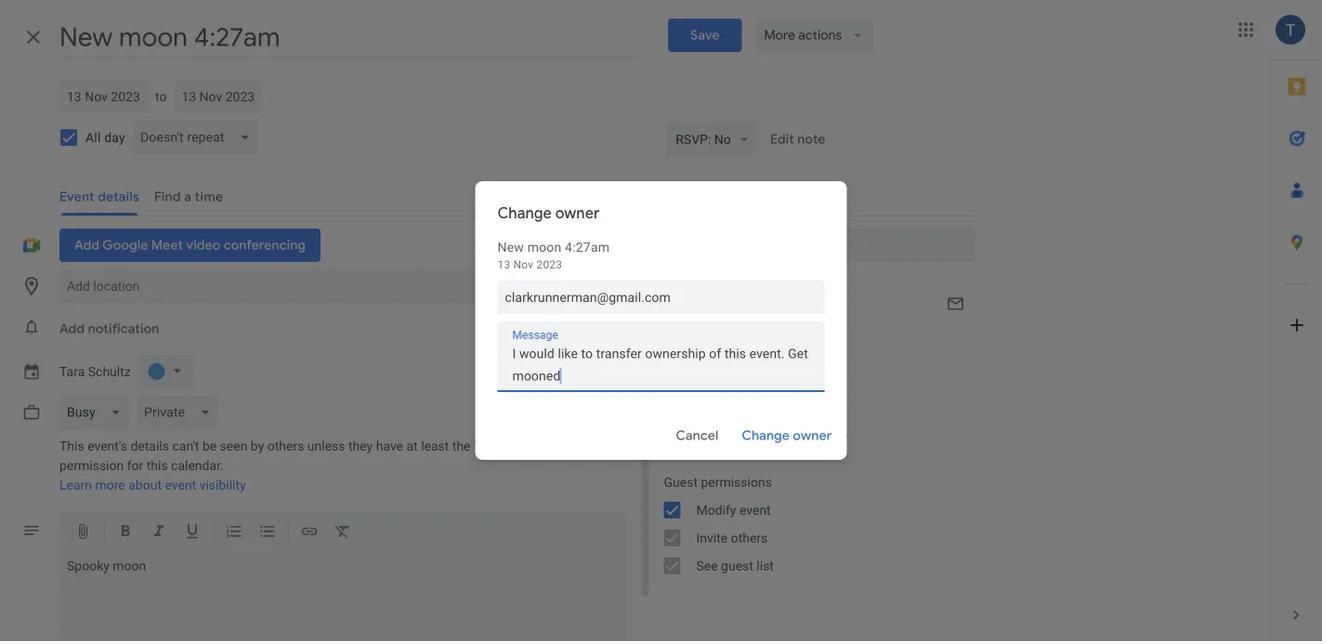 Task type: locate. For each thing, give the bounding box(es) containing it.
1
[[664, 307, 670, 320], [691, 307, 697, 320]]

1 horizontal spatial event
[[740, 502, 771, 518]]

0 horizontal spatial schultz
[[88, 364, 131, 380]]

0 vertical spatial moon
[[528, 239, 562, 255]]

guests invited to this event. tree
[[649, 327, 977, 413]]

change owner up the new moon 4:27am 13 nov 2023
[[498, 204, 600, 223]]

moon inside the new moon 4:27am 13 nov 2023
[[528, 239, 562, 255]]

change inside button
[[742, 428, 790, 444]]

event's
[[88, 439, 127, 454]]

1 vertical spatial others
[[731, 530, 768, 546]]

nov
[[514, 258, 534, 271]]

new moon 4:27am 13 nov 2023
[[498, 239, 610, 271]]

moon inside "tara schultz organiser don't moon anyone"
[[729, 365, 758, 378]]

change owner dialog
[[476, 181, 847, 460]]

moon inside text box
[[113, 559, 146, 574]]

details
[[131, 439, 169, 454]]

be
[[771, 429, 785, 445], [203, 439, 217, 454]]

schultz
[[730, 331, 773, 347], [88, 364, 131, 380]]

0 vertical spatial tara
[[701, 331, 727, 347]]

1 vertical spatial moon
[[729, 365, 758, 378]]

see guest list
[[697, 558, 774, 574]]

0 horizontal spatial owner
[[556, 204, 600, 223]]

others right by
[[267, 439, 304, 454]]

tara schultz, declined, organiser, don't moon anyone tree item
[[649, 327, 977, 383]]

change owner down *
[[742, 428, 832, 444]]

be inside this event's details can't be seen by others unless they have at least the 'make changes to events' permission for this calendar. learn more about event visibility
[[203, 439, 217, 454]]

changes
[[511, 439, 561, 454]]

schultz down add notification button
[[88, 364, 131, 380]]

organiser
[[701, 350, 749, 363]]

2023
[[537, 258, 563, 271]]

moon
[[528, 239, 562, 255], [729, 365, 758, 378], [113, 559, 146, 574]]

others inside group
[[731, 530, 768, 546]]

2 guests 1 no, 1 awaiting
[[664, 288, 742, 320]]

seen
[[220, 439, 248, 454]]

0 horizontal spatial be
[[203, 439, 217, 454]]

for
[[127, 458, 143, 474]]

0 vertical spatial to
[[155, 89, 167, 104]]

guest
[[664, 475, 698, 490]]

can't
[[172, 439, 199, 454]]

bulleted list image
[[258, 522, 277, 544]]

unless
[[308, 439, 345, 454]]

2 horizontal spatial moon
[[729, 365, 758, 378]]

event inside this event's details can't be seen by others unless they have at least the 'make changes to events' permission for this calendar. learn more about event visibility
[[165, 478, 196, 493]]

to inside this event's details can't be seen by others unless they have at least the 'make changes to events' permission for this calendar. learn more about event visibility
[[564, 439, 575, 454]]

0 vertical spatial change
[[498, 204, 552, 223]]

at
[[407, 439, 418, 454]]

guest
[[721, 558, 754, 574]]

2 1 from the left
[[691, 307, 697, 320]]

0 horizontal spatial change owner
[[498, 204, 600, 223]]

underline image
[[183, 522, 202, 544]]

italic image
[[150, 522, 168, 544]]

2
[[664, 288, 672, 303]]

others
[[267, 439, 304, 454], [731, 530, 768, 546]]

0 vertical spatial change owner
[[498, 204, 600, 223]]

Title text field
[[59, 17, 639, 58]]

'make
[[474, 439, 508, 454]]

schultz up 'organiser' on the right bottom of the page
[[730, 331, 773, 347]]

tara up 'organiser' on the right bottom of the page
[[701, 331, 727, 347]]

1 horizontal spatial 1
[[691, 307, 697, 320]]

event down permissions
[[740, 502, 771, 518]]

numbered list image
[[225, 522, 244, 544]]

change owner
[[498, 204, 600, 223], [742, 428, 832, 444]]

change up new
[[498, 204, 552, 223]]

tara inside "tara schultz organiser don't moon anyone"
[[701, 331, 727, 347]]

schultz inside "tara schultz organiser don't moon anyone"
[[730, 331, 773, 347]]

1 horizontal spatial schultz
[[730, 331, 773, 347]]

tab list
[[1272, 60, 1323, 589]]

cancel
[[676, 428, 719, 444]]

0 vertical spatial schultz
[[730, 331, 773, 347]]

1 vertical spatial to
[[564, 439, 575, 454]]

1 right no,
[[691, 307, 697, 320]]

Description text field
[[59, 559, 627, 641]]

1 vertical spatial event
[[740, 502, 771, 518]]

group containing guest permissions
[[649, 469, 977, 580]]

0 vertical spatial others
[[267, 439, 304, 454]]

0 horizontal spatial 1
[[664, 307, 670, 320]]

2 vertical spatial moon
[[113, 559, 146, 574]]

moon for new moon 4:27am 13 nov 2023
[[528, 239, 562, 255]]

0 vertical spatial event
[[165, 478, 196, 493]]

1 vertical spatial owner
[[793, 428, 832, 444]]

schultz for tara schultz organiser don't moon anyone
[[730, 331, 773, 347]]

1 horizontal spatial change
[[742, 428, 790, 444]]

guests
[[675, 288, 714, 303]]

event
[[165, 478, 196, 493], [740, 502, 771, 518]]

0 horizontal spatial event
[[165, 478, 196, 493]]

1 horizontal spatial tara
[[701, 331, 727, 347]]

about
[[129, 478, 162, 493]]

event down the calendar.
[[165, 478, 196, 493]]

learn more about event visibility link
[[59, 478, 246, 493]]

owner inside button
[[793, 428, 832, 444]]

1 horizontal spatial others
[[731, 530, 768, 546]]

owner up "4:27am"
[[556, 204, 600, 223]]

learn
[[59, 478, 92, 493]]

to
[[155, 89, 167, 104], [564, 439, 575, 454]]

owner
[[556, 204, 600, 223], [793, 428, 832, 444]]

least
[[421, 439, 449, 454]]

1 horizontal spatial owner
[[793, 428, 832, 444]]

change
[[498, 204, 552, 223], [742, 428, 790, 444]]

1 horizontal spatial moon
[[528, 239, 562, 255]]

4:27am
[[565, 239, 610, 255]]

more
[[95, 478, 125, 493]]

group
[[649, 469, 977, 580]]

1 left no,
[[664, 307, 670, 320]]

0 horizontal spatial tara
[[59, 364, 85, 380]]

0 vertical spatial owner
[[556, 204, 600, 223]]

others up guest on the bottom
[[731, 530, 768, 546]]

1 horizontal spatial change owner
[[742, 428, 832, 444]]

tara
[[701, 331, 727, 347], [59, 364, 85, 380]]

1 vertical spatial change
[[742, 428, 790, 444]]

kendall
[[701, 390, 744, 405]]

0 horizontal spatial moon
[[113, 559, 146, 574]]

bold image
[[116, 522, 135, 544]]

moon up 2023
[[528, 239, 562, 255]]

parks
[[747, 390, 780, 405]]

calendar
[[673, 429, 725, 445]]

1 vertical spatial change owner
[[742, 428, 832, 444]]

1 horizontal spatial to
[[564, 439, 575, 454]]

others inside this event's details can't be seen by others unless they have at least the 'make changes to events' permission for this calendar. learn more about event visibility
[[267, 439, 304, 454]]

be left shown
[[771, 429, 785, 445]]

have
[[376, 439, 403, 454]]

add notification
[[59, 321, 159, 337]]

1 vertical spatial schultz
[[88, 364, 131, 380]]

owner down kendall parks 'tree item'
[[793, 428, 832, 444]]

1 vertical spatial tara
[[59, 364, 85, 380]]

new
[[498, 239, 524, 255]]

spooky
[[67, 559, 110, 574]]

they
[[349, 439, 373, 454]]

0 horizontal spatial others
[[267, 439, 304, 454]]

change owner inside button
[[742, 428, 832, 444]]

change down parks
[[742, 428, 790, 444]]

moon down bold icon at the left bottom
[[113, 559, 146, 574]]

be up the calendar.
[[203, 439, 217, 454]]

edit
[[771, 131, 795, 148]]

cannot
[[728, 429, 768, 445]]

tara down add
[[59, 364, 85, 380]]

kendall parks tree item
[[649, 383, 977, 413]]

moon down 'organiser' on the right bottom of the page
[[729, 365, 758, 378]]



Task type: describe. For each thing, give the bounding box(es) containing it.
guest permissions
[[664, 475, 772, 490]]

anyone
[[760, 365, 796, 378]]

spooky moon
[[67, 559, 146, 574]]

by
[[251, 439, 264, 454]]

calendar cannot be shown
[[673, 429, 827, 445]]

moon for spooky moon
[[113, 559, 146, 574]]

cancel button
[[668, 414, 727, 458]]

events'
[[579, 439, 619, 454]]

awaiting
[[700, 307, 742, 320]]

1 horizontal spatial be
[[771, 429, 785, 445]]

kendall parks *
[[701, 390, 789, 405]]

notification
[[88, 321, 159, 337]]

all day
[[86, 130, 125, 145]]

tara schultz organiser don't moon anyone
[[701, 331, 796, 378]]

this
[[59, 439, 84, 454]]

New owner text field
[[505, 281, 818, 314]]

insert link image
[[300, 522, 319, 544]]

remove formatting image
[[334, 522, 352, 544]]

change owner button
[[735, 414, 840, 458]]

permission
[[59, 458, 124, 474]]

save
[[691, 27, 720, 44]]

formatting options toolbar
[[59, 510, 627, 555]]

the
[[453, 439, 471, 454]]

add
[[59, 321, 85, 337]]

modify
[[697, 502, 737, 518]]

permissions
[[701, 475, 772, 490]]

add notification button
[[52, 312, 167, 346]]

list
[[757, 558, 774, 574]]

this event's details can't be seen by others unless they have at least the 'make changes to events' permission for this calendar. learn more about event visibility
[[59, 439, 619, 493]]

see
[[697, 558, 718, 574]]

schultz for tara schultz
[[88, 364, 131, 380]]

don't
[[701, 365, 726, 378]]

day
[[104, 130, 125, 145]]

13
[[498, 258, 511, 271]]

I would like to transfer ownership of this event. text field
[[498, 343, 825, 388]]

calendar.
[[171, 458, 224, 474]]

edit note
[[771, 131, 826, 148]]

invite
[[697, 530, 728, 546]]

all
[[86, 130, 101, 145]]

edit note button
[[763, 123, 833, 156]]

shown
[[788, 429, 827, 445]]

no,
[[673, 307, 688, 320]]

0 horizontal spatial change
[[498, 204, 552, 223]]

save button
[[668, 19, 742, 52]]

note
[[798, 131, 826, 148]]

tara schultz
[[59, 364, 131, 380]]

*
[[784, 390, 789, 405]]

this
[[147, 458, 168, 474]]

tara for tara schultz organiser don't moon anyone
[[701, 331, 727, 347]]

visibility
[[200, 478, 246, 493]]

event inside group
[[740, 502, 771, 518]]

modify event
[[697, 502, 771, 518]]

1 1 from the left
[[664, 307, 670, 320]]

invite others
[[697, 530, 768, 546]]

0 horizontal spatial to
[[155, 89, 167, 104]]

tara for tara schultz
[[59, 364, 85, 380]]



Task type: vqa. For each thing, say whether or not it's contained in the screenshot.
May 8 element
no



